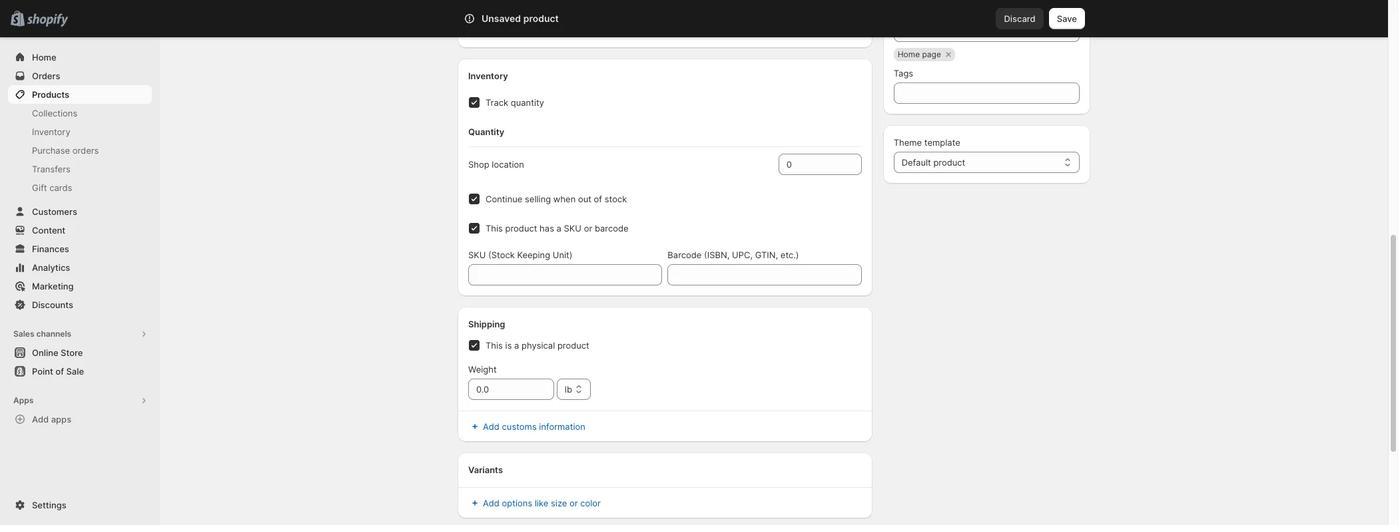 Task type: locate. For each thing, give the bounding box(es) containing it.
0 vertical spatial inventory
[[468, 71, 508, 81]]

channels
[[36, 329, 71, 339]]

Barcode (ISBN, UPC, GTIN, etc.) text field
[[668, 265, 862, 286]]

marketing
[[32, 281, 74, 292]]

this for this product has a sku or barcode
[[486, 223, 503, 234]]

add options like size or color button
[[460, 494, 609, 513]]

this left the is
[[486, 340, 503, 351]]

1 horizontal spatial home
[[898, 49, 920, 59]]

product down template
[[934, 157, 966, 168]]

shop location
[[468, 159, 524, 170]]

of inside "link"
[[56, 366, 64, 377]]

sku (stock keeping unit)
[[468, 250, 573, 261]]

content
[[32, 225, 65, 236]]

physical
[[522, 340, 555, 351]]

1 vertical spatial of
[[56, 366, 64, 377]]

home page link
[[898, 48, 941, 61]]

or right "size"
[[570, 498, 578, 509]]

0 horizontal spatial sku
[[468, 250, 486, 261]]

inventory up track
[[468, 71, 508, 81]]

add for add customs information
[[483, 422, 500, 432]]

this
[[486, 223, 503, 234], [486, 340, 503, 351]]

home for home page
[[898, 49, 920, 59]]

1 horizontal spatial sku
[[564, 223, 582, 234]]

0 vertical spatial of
[[594, 194, 602, 205]]

keeping
[[517, 250, 550, 261]]

add left apps
[[32, 414, 49, 425]]

sales channels button
[[8, 325, 152, 344]]

online store link
[[8, 344, 152, 362]]

continue
[[486, 194, 523, 205]]

a right has
[[557, 223, 562, 234]]

inventory link
[[8, 123, 152, 141]]

product left has
[[505, 223, 537, 234]]

add inside button
[[483, 498, 500, 509]]

store
[[61, 348, 83, 358]]

theme template
[[894, 137, 961, 148]]

location
[[492, 159, 524, 170]]

home up the orders
[[32, 52, 56, 63]]

or left barcode
[[584, 223, 593, 234]]

sku left (stock
[[468, 250, 486, 261]]

variants
[[468, 465, 503, 476]]

continue selling when out of stock
[[486, 194, 627, 205]]

selling
[[525, 194, 551, 205]]

out
[[578, 194, 592, 205]]

a right the is
[[514, 340, 519, 351]]

0 vertical spatial this
[[486, 223, 503, 234]]

1 vertical spatial sku
[[468, 250, 486, 261]]

when
[[554, 194, 576, 205]]

gtin,
[[755, 250, 778, 261]]

customs
[[502, 422, 537, 432]]

tags
[[894, 68, 914, 79]]

collections link
[[8, 104, 152, 123]]

add left "options"
[[483, 498, 500, 509]]

home for home
[[32, 52, 56, 63]]

finances
[[32, 244, 69, 255]]

online store
[[32, 348, 83, 358]]

sales
[[13, 329, 34, 339]]

analytics
[[32, 263, 70, 273]]

0 vertical spatial a
[[557, 223, 562, 234]]

barcode
[[595, 223, 629, 234]]

1 horizontal spatial of
[[594, 194, 602, 205]]

track quantity
[[486, 97, 544, 108]]

this up (stock
[[486, 223, 503, 234]]

None number field
[[779, 154, 842, 175]]

add left customs
[[483, 422, 500, 432]]

add for add apps
[[32, 414, 49, 425]]

information
[[539, 422, 586, 432]]

orders
[[72, 145, 99, 156]]

1 vertical spatial inventory
[[32, 127, 70, 137]]

home up tags
[[898, 49, 920, 59]]

inventory
[[468, 71, 508, 81], [32, 127, 70, 137]]

of left sale on the bottom of the page
[[56, 366, 64, 377]]

sku right has
[[564, 223, 582, 234]]

barcode
[[668, 250, 702, 261]]

this product has a sku or barcode
[[486, 223, 629, 234]]

Tags text field
[[894, 83, 1080, 104]]

(stock
[[488, 250, 515, 261]]

purchase orders
[[32, 145, 99, 156]]

products link
[[8, 85, 152, 104]]

product right physical at the left of page
[[558, 340, 590, 351]]

2 this from the top
[[486, 340, 503, 351]]

0 horizontal spatial or
[[570, 498, 578, 509]]

product for default
[[934, 157, 966, 168]]

(isbn,
[[704, 250, 730, 261]]

save button
[[1049, 8, 1085, 29]]

a
[[557, 223, 562, 234], [514, 340, 519, 351]]

shop
[[468, 159, 490, 170]]

sku
[[564, 223, 582, 234], [468, 250, 486, 261]]

this is a physical product
[[486, 340, 590, 351]]

0 horizontal spatial inventory
[[32, 127, 70, 137]]

shipping
[[468, 319, 505, 330]]

0 horizontal spatial of
[[56, 366, 64, 377]]

1 vertical spatial a
[[514, 340, 519, 351]]

0 vertical spatial or
[[584, 223, 593, 234]]

template
[[925, 137, 961, 148]]

1 this from the top
[[486, 223, 503, 234]]

0 horizontal spatial home
[[32, 52, 56, 63]]

point of sale
[[32, 366, 84, 377]]

product right unsaved
[[523, 13, 559, 24]]

1 vertical spatial or
[[570, 498, 578, 509]]

or inside button
[[570, 498, 578, 509]]

inventory up purchase
[[32, 127, 70, 137]]

add
[[32, 414, 49, 425], [483, 422, 500, 432], [483, 498, 500, 509]]

of right out
[[594, 194, 602, 205]]

0 vertical spatial sku
[[564, 223, 582, 234]]

1 vertical spatial this
[[486, 340, 503, 351]]

theme
[[894, 137, 922, 148]]

product
[[523, 13, 559, 24], [934, 157, 966, 168], [505, 223, 537, 234], [558, 340, 590, 351]]

product for unsaved
[[523, 13, 559, 24]]



Task type: describe. For each thing, give the bounding box(es) containing it.
customers link
[[8, 203, 152, 221]]

upc,
[[732, 250, 753, 261]]

discounts link
[[8, 296, 152, 314]]

cards
[[49, 183, 72, 193]]

add apps button
[[8, 410, 152, 429]]

marketing link
[[8, 277, 152, 296]]

unsaved product
[[482, 13, 559, 24]]

unsaved
[[482, 13, 521, 24]]

default
[[902, 157, 931, 168]]

SKU (Stock Keeping Unit) text field
[[468, 265, 663, 286]]

customers
[[32, 207, 77, 217]]

purchase orders link
[[8, 141, 152, 160]]

point of sale link
[[8, 362, 152, 381]]

home page
[[898, 49, 941, 59]]

add options like size or color
[[483, 498, 601, 509]]

product for this
[[505, 223, 537, 234]]

apps button
[[8, 392, 152, 410]]

save
[[1057, 13, 1077, 24]]

1 horizontal spatial or
[[584, 223, 593, 234]]

transfers link
[[8, 160, 152, 179]]

sales channels
[[13, 329, 71, 339]]

0 horizontal spatial a
[[514, 340, 519, 351]]

page
[[923, 49, 941, 59]]

Weight text field
[[468, 379, 554, 400]]

add customs information button
[[460, 418, 870, 436]]

gift cards
[[32, 183, 72, 193]]

finances link
[[8, 240, 152, 259]]

track
[[486, 97, 508, 108]]

this for this is a physical product
[[486, 340, 503, 351]]

discard
[[1004, 13, 1036, 24]]

point of sale button
[[0, 362, 160, 381]]

options
[[502, 498, 533, 509]]

has
[[540, 223, 554, 234]]

content link
[[8, 221, 152, 240]]

quantity
[[511, 97, 544, 108]]

gift cards link
[[8, 179, 152, 197]]

1 horizontal spatial inventory
[[468, 71, 508, 81]]

point
[[32, 366, 53, 377]]

unit)
[[553, 250, 573, 261]]

is
[[505, 340, 512, 351]]

add for add options like size or color
[[483, 498, 500, 509]]

collections
[[32, 108, 77, 119]]

add apps
[[32, 414, 71, 425]]

settings
[[32, 500, 66, 511]]

home link
[[8, 48, 152, 67]]

color
[[581, 498, 601, 509]]

search
[[523, 13, 552, 24]]

online store button
[[0, 344, 160, 362]]

etc.)
[[781, 250, 799, 261]]

discard button
[[996, 8, 1044, 29]]

apps
[[13, 396, 34, 406]]

orders
[[32, 71, 60, 81]]

size
[[551, 498, 567, 509]]

Collections text field
[[894, 21, 1080, 42]]

purchase
[[32, 145, 70, 156]]

products
[[32, 89, 69, 100]]

weight
[[468, 364, 497, 375]]

lb
[[565, 384, 572, 395]]

add customs information
[[483, 422, 586, 432]]

stock
[[605, 194, 627, 205]]

orders link
[[8, 67, 152, 85]]

transfers
[[32, 164, 70, 175]]

1 horizontal spatial a
[[557, 223, 562, 234]]

search button
[[501, 8, 888, 29]]

quantity
[[468, 127, 504, 137]]

sale
[[66, 366, 84, 377]]

gift
[[32, 183, 47, 193]]

settings link
[[8, 496, 152, 515]]

shopify image
[[27, 14, 68, 27]]

online
[[32, 348, 58, 358]]

analytics link
[[8, 259, 152, 277]]

apps
[[51, 414, 71, 425]]

like
[[535, 498, 549, 509]]

default product
[[902, 157, 966, 168]]



Task type: vqa. For each thing, say whether or not it's contained in the screenshot.
"Sku (Stock Keeping Unit)" Text Field
yes



